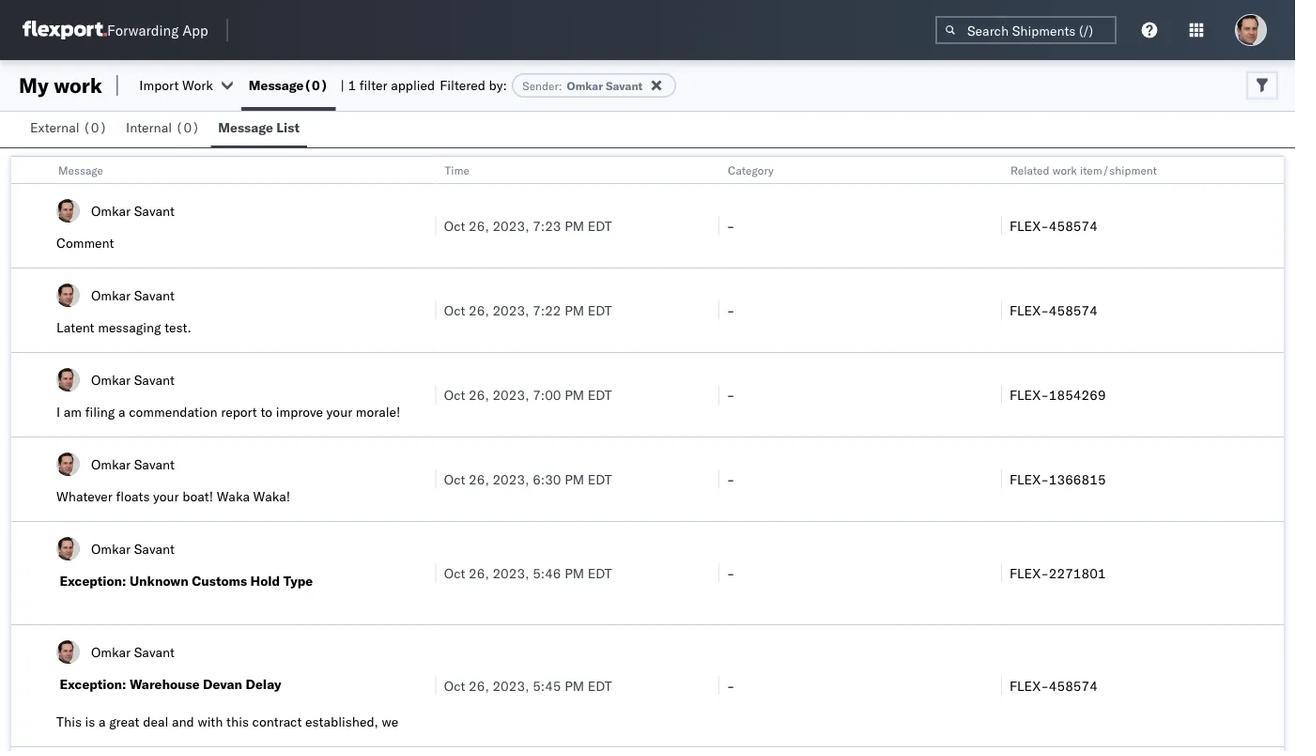 Task type: locate. For each thing, give the bounding box(es) containing it.
2023,
[[493, 217, 529, 234], [493, 302, 529, 318], [493, 387, 529, 403], [493, 471, 529, 488], [493, 565, 529, 581], [493, 678, 529, 694]]

work for my
[[54, 72, 102, 98]]

unknown
[[130, 573, 189, 589]]

flex- 458574
[[1010, 217, 1098, 234], [1010, 302, 1098, 318], [1010, 678, 1098, 694]]

exception: up is
[[60, 676, 126, 693]]

3 oct from the top
[[444, 387, 465, 403]]

1 - from the top
[[727, 217, 735, 234]]

4 omkar savant from the top
[[91, 456, 175, 473]]

import work
[[139, 77, 213, 93]]

2 oct from the top
[[444, 302, 465, 318]]

omkar up floats
[[91, 456, 131, 473]]

2023, left the 7:23
[[493, 217, 529, 234]]

resize handle column header for time
[[696, 157, 718, 752]]

import work button
[[139, 77, 213, 93]]

filing
[[85, 404, 115, 420]]

is
[[85, 714, 95, 730]]

pm right 5:45
[[565, 678, 584, 694]]

0 vertical spatial flex- 458574
[[1010, 217, 1098, 234]]

5:45
[[533, 678, 561, 694]]

6 26, from the top
[[469, 678, 489, 694]]

savant up test.
[[134, 287, 175, 303]]

(0) right internal
[[175, 119, 200, 136]]

edt for oct 26, 2023, 7:22 pm edt
[[588, 302, 612, 318]]

4 edt from the top
[[588, 471, 612, 488]]

(0) left |
[[304, 77, 328, 93]]

1 vertical spatial 458574
[[1049, 302, 1098, 318]]

pm
[[565, 217, 584, 234], [565, 302, 584, 318], [565, 387, 584, 403], [565, 471, 584, 488], [565, 565, 584, 581], [565, 678, 584, 694]]

6 pm from the top
[[565, 678, 584, 694]]

oct left 7:00 in the left of the page
[[444, 387, 465, 403]]

1 vertical spatial message
[[218, 119, 273, 136]]

4 26, from the top
[[469, 471, 489, 488]]

2 horizontal spatial (0)
[[304, 77, 328, 93]]

Search Shipments (/) text field
[[936, 16, 1117, 44]]

2023, for 7:22
[[493, 302, 529, 318]]

my
[[19, 72, 49, 98]]

0 vertical spatial work
[[54, 72, 102, 98]]

5:46
[[533, 565, 561, 581]]

savant up commendation on the left
[[134, 372, 175, 388]]

savant for i
[[134, 372, 175, 388]]

1 pm from the top
[[565, 217, 584, 234]]

oct 26, 2023, 7:00 pm edt
[[444, 387, 612, 403]]

a down great
[[121, 733, 128, 749]]

2 omkar savant from the top
[[91, 287, 175, 303]]

latent messaging test.
[[56, 319, 191, 336]]

1 vertical spatial flex- 458574
[[1010, 302, 1098, 318]]

5 edt from the top
[[588, 565, 612, 581]]

2023, left "6:30"
[[493, 471, 529, 488]]

message down external (0) button
[[58, 163, 103, 177]]

5 oct from the top
[[444, 565, 465, 581]]

internal (0)
[[126, 119, 200, 136]]

2023, for 7:23
[[493, 217, 529, 234]]

2 resize handle column header from the left
[[696, 157, 718, 752]]

-
[[727, 217, 735, 234], [727, 302, 735, 318], [727, 387, 735, 403], [727, 471, 735, 488], [727, 565, 735, 581], [727, 678, 735, 694]]

oct left the 7:22
[[444, 302, 465, 318]]

0 horizontal spatial (0)
[[83, 119, 107, 136]]

work
[[182, 77, 213, 93]]

5 omkar savant from the top
[[91, 541, 175, 557]]

26, for oct 26, 2023, 6:30 pm edt
[[469, 471, 489, 488]]

(0) for external (0)
[[83, 119, 107, 136]]

flex- 458574 for oct 26, 2023, 7:23 pm edt
[[1010, 217, 1098, 234]]

pm for 5:46
[[565, 565, 584, 581]]

message list
[[218, 119, 300, 136]]

omkar for exception:
[[91, 541, 131, 557]]

(0) right 'external'
[[83, 119, 107, 136]]

4 2023, from the top
[[493, 471, 529, 488]]

exception:
[[60, 573, 126, 589], [60, 676, 126, 693]]

458574 for oct 26, 2023, 7:22 pm edt
[[1049, 302, 1098, 318]]

2023, left 7:00 in the left of the page
[[493, 387, 529, 403]]

0 vertical spatial message
[[249, 77, 304, 93]]

1366815
[[1049, 471, 1106, 488]]

edt for oct 26, 2023, 6:30 pm edt
[[588, 471, 612, 488]]

pm right 5:46
[[565, 565, 584, 581]]

1 26, from the top
[[469, 217, 489, 234]]

savant up the whatever floats your boat! waka waka!
[[134, 456, 175, 473]]

3 edt from the top
[[588, 387, 612, 403]]

26, for oct 26, 2023, 5:46 pm edt
[[469, 565, 489, 581]]

whatever floats your boat! waka waka!
[[56, 488, 290, 505]]

this is a great deal and with this contract established, we will create a lucrative partnership.
[[56, 714, 399, 749]]

internal
[[126, 119, 172, 136]]

warehouse
[[130, 676, 200, 693]]

edt right the 7:22
[[588, 302, 612, 318]]

26, left "6:30"
[[469, 471, 489, 488]]

5 2023, from the top
[[493, 565, 529, 581]]

0 vertical spatial exception:
[[60, 573, 126, 589]]

26, left 5:46
[[469, 565, 489, 581]]

by:
[[489, 77, 507, 93]]

omkar savant up floats
[[91, 456, 175, 473]]

0 vertical spatial 458574
[[1049, 217, 1098, 234]]

devan
[[203, 676, 242, 693]]

3 2023, from the top
[[493, 387, 529, 403]]

oct left 5:45
[[444, 678, 465, 694]]

5 flex- from the top
[[1010, 565, 1049, 581]]

omkar savant for comment
[[91, 202, 175, 219]]

2 exception: from the top
[[60, 676, 126, 693]]

this
[[56, 714, 82, 730]]

boat!
[[182, 488, 213, 505]]

message up list
[[249, 77, 304, 93]]

edt
[[588, 217, 612, 234], [588, 302, 612, 318], [588, 387, 612, 403], [588, 471, 612, 488], [588, 565, 612, 581], [588, 678, 612, 694]]

waka
[[217, 488, 250, 505]]

related work item/shipment
[[1011, 163, 1157, 177]]

1854269
[[1049, 387, 1106, 403]]

4 pm from the top
[[565, 471, 584, 488]]

2 vertical spatial message
[[58, 163, 103, 177]]

3 flex- 458574 from the top
[[1010, 678, 1098, 694]]

2 - from the top
[[727, 302, 735, 318]]

3 26, from the top
[[469, 387, 489, 403]]

oct left 5:46
[[444, 565, 465, 581]]

work right related
[[1053, 163, 1077, 177]]

omkar savant
[[91, 202, 175, 219], [91, 287, 175, 303], [91, 372, 175, 388], [91, 456, 175, 473], [91, 541, 175, 557], [91, 644, 175, 660]]

omkar savant for i
[[91, 372, 175, 388]]

flex- 1854269
[[1010, 387, 1106, 403]]

1 horizontal spatial (0)
[[175, 119, 200, 136]]

oct left "6:30"
[[444, 471, 465, 488]]

edt right 5:45
[[588, 678, 612, 694]]

2023, left 5:46
[[493, 565, 529, 581]]

1 vertical spatial exception:
[[60, 676, 126, 693]]

6 edt from the top
[[588, 678, 612, 694]]

26, left 7:00 in the left of the page
[[469, 387, 489, 403]]

1 oct from the top
[[444, 217, 465, 234]]

26, for oct 26, 2023, 5:45 pm edt
[[469, 678, 489, 694]]

pm for 5:45
[[565, 678, 584, 694]]

waka!
[[253, 488, 290, 505]]

3 omkar savant from the top
[[91, 372, 175, 388]]

2 26, from the top
[[469, 302, 489, 318]]

4 flex- from the top
[[1010, 471, 1049, 488]]

2271801
[[1049, 565, 1106, 581]]

2 vertical spatial 458574
[[1049, 678, 1098, 694]]

pm right the 7:23
[[565, 217, 584, 234]]

omkar savant up messaging
[[91, 287, 175, 303]]

improve
[[276, 404, 323, 420]]

1 omkar savant from the top
[[91, 202, 175, 219]]

(0)
[[304, 77, 328, 93], [83, 119, 107, 136], [175, 119, 200, 136]]

report
[[221, 404, 257, 420]]

2 458574 from the top
[[1049, 302, 1098, 318]]

0 horizontal spatial work
[[54, 72, 102, 98]]

oct for oct 26, 2023, 7:23 pm edt
[[444, 217, 465, 234]]

1 flex- from the top
[[1010, 217, 1049, 234]]

pm right the 7:22
[[565, 302, 584, 318]]

omkar down floats
[[91, 541, 131, 557]]

deal
[[143, 714, 168, 730]]

2023, left 5:45
[[493, 678, 529, 694]]

established,
[[305, 714, 379, 730]]

omkar up filing
[[91, 372, 131, 388]]

0 horizontal spatial your
[[153, 488, 179, 505]]

458574 for oct 26, 2023, 7:23 pm edt
[[1049, 217, 1098, 234]]

delay
[[246, 676, 281, 693]]

sender : omkar savant
[[523, 78, 643, 93]]

1 458574 from the top
[[1049, 217, 1098, 234]]

pm for 7:22
[[565, 302, 584, 318]]

- for oct 26, 2023, 5:46 pm edt
[[727, 565, 735, 581]]

5 pm from the top
[[565, 565, 584, 581]]

:
[[559, 78, 562, 93]]

savant
[[606, 78, 643, 93], [134, 202, 175, 219], [134, 287, 175, 303], [134, 372, 175, 388], [134, 456, 175, 473], [134, 541, 175, 557], [134, 644, 175, 660]]

external (0)
[[30, 119, 107, 136]]

26, down time at the top
[[469, 217, 489, 234]]

oct down time at the top
[[444, 217, 465, 234]]

savant for comment
[[134, 202, 175, 219]]

flexport. image
[[23, 21, 107, 39]]

26,
[[469, 217, 489, 234], [469, 302, 489, 318], [469, 387, 489, 403], [469, 471, 489, 488], [469, 565, 489, 581], [469, 678, 489, 694]]

omkar savant up comment
[[91, 202, 175, 219]]

savant for whatever
[[134, 456, 175, 473]]

partnership.
[[186, 733, 259, 749]]

your left boat!
[[153, 488, 179, 505]]

work up external (0)
[[54, 72, 102, 98]]

1 horizontal spatial work
[[1053, 163, 1077, 177]]

savant down internal (0) button at the left of the page
[[134, 202, 175, 219]]

4 - from the top
[[727, 471, 735, 488]]

resize handle column header
[[413, 157, 436, 752], [696, 157, 718, 752], [979, 157, 1001, 752], [1262, 157, 1284, 752]]

work
[[54, 72, 102, 98], [1053, 163, 1077, 177]]

a right is
[[99, 714, 106, 730]]

3 - from the top
[[727, 387, 735, 403]]

1 horizontal spatial your
[[327, 404, 352, 420]]

4 oct from the top
[[444, 471, 465, 488]]

6 oct from the top
[[444, 678, 465, 694]]

edt right the 7:23
[[588, 217, 612, 234]]

5 - from the top
[[727, 565, 735, 581]]

omkar for whatever
[[91, 456, 131, 473]]

2 vertical spatial flex- 458574
[[1010, 678, 1098, 694]]

edt right 7:00 in the left of the page
[[588, 387, 612, 403]]

1 2023, from the top
[[493, 217, 529, 234]]

7:22
[[533, 302, 561, 318]]

3 458574 from the top
[[1049, 678, 1098, 694]]

3 flex- from the top
[[1010, 387, 1049, 403]]

a
[[118, 404, 125, 420], [99, 714, 106, 730], [121, 733, 128, 749]]

5 26, from the top
[[469, 565, 489, 581]]

your
[[327, 404, 352, 420], [153, 488, 179, 505]]

0 vertical spatial your
[[327, 404, 352, 420]]

your left the morale!
[[327, 404, 352, 420]]

flex-
[[1010, 217, 1049, 234], [1010, 302, 1049, 318], [1010, 387, 1049, 403], [1010, 471, 1049, 488], [1010, 565, 1049, 581], [1010, 678, 1049, 694]]

exception: warehouse devan delay
[[60, 676, 281, 693]]

26, left the 7:22
[[469, 302, 489, 318]]

exception: left unknown
[[60, 573, 126, 589]]

edt right 5:46
[[588, 565, 612, 581]]

with
[[198, 714, 223, 730]]

1 vertical spatial work
[[1053, 163, 1077, 177]]

6 2023, from the top
[[493, 678, 529, 694]]

omkar savant up filing
[[91, 372, 175, 388]]

2023, left the 7:22
[[493, 302, 529, 318]]

oct for oct 26, 2023, 5:45 pm edt
[[444, 678, 465, 694]]

omkar savant for latent
[[91, 287, 175, 303]]

1 exception: from the top
[[60, 573, 126, 589]]

omkar savant for exception:
[[91, 541, 175, 557]]

oct
[[444, 217, 465, 234], [444, 302, 465, 318], [444, 387, 465, 403], [444, 471, 465, 488], [444, 565, 465, 581], [444, 678, 465, 694]]

flex- for oct 26, 2023, 5:45 pm edt
[[1010, 678, 1049, 694]]

2 edt from the top
[[588, 302, 612, 318]]

2 2023, from the top
[[493, 302, 529, 318]]

message inside button
[[218, 119, 273, 136]]

26, for oct 26, 2023, 7:23 pm edt
[[469, 217, 489, 234]]

a right filing
[[118, 404, 125, 420]]

floats
[[116, 488, 150, 505]]

savant up unknown
[[134, 541, 175, 557]]

1 flex- 458574 from the top
[[1010, 217, 1098, 234]]

edt right "6:30"
[[588, 471, 612, 488]]

applied
[[391, 77, 435, 93]]

1 edt from the top
[[588, 217, 612, 234]]

6 flex- from the top
[[1010, 678, 1049, 694]]

will
[[56, 733, 77, 749]]

omkar savant up warehouse
[[91, 644, 175, 660]]

1 resize handle column header from the left
[[413, 157, 436, 752]]

flex- for oct 26, 2023, 5:46 pm edt
[[1010, 565, 1049, 581]]

26, for oct 26, 2023, 7:00 pm edt
[[469, 387, 489, 403]]

7:00
[[533, 387, 561, 403]]

omkar
[[567, 78, 603, 93], [91, 202, 131, 219], [91, 287, 131, 303], [91, 372, 131, 388], [91, 456, 131, 473], [91, 541, 131, 557], [91, 644, 131, 660]]

message left list
[[218, 119, 273, 136]]

4 resize handle column header from the left
[[1262, 157, 1284, 752]]

my work
[[19, 72, 102, 98]]

2 flex- from the top
[[1010, 302, 1049, 318]]

26, left 5:45
[[469, 678, 489, 694]]

pm right 7:00 in the left of the page
[[565, 387, 584, 403]]

omkar right :
[[567, 78, 603, 93]]

omkar up latent messaging test.
[[91, 287, 131, 303]]

test.
[[165, 319, 191, 336]]

458574
[[1049, 217, 1098, 234], [1049, 302, 1098, 318], [1049, 678, 1098, 694]]

list
[[277, 119, 300, 136]]

6 - from the top
[[727, 678, 735, 694]]

3 pm from the top
[[565, 387, 584, 403]]

- for oct 26, 2023, 6:30 pm edt
[[727, 471, 735, 488]]

pm right "6:30"
[[565, 471, 584, 488]]

3 resize handle column header from the left
[[979, 157, 1001, 752]]

omkar up comment
[[91, 202, 131, 219]]

2 pm from the top
[[565, 302, 584, 318]]

omkar savant up unknown
[[91, 541, 175, 557]]

2 flex- 458574 from the top
[[1010, 302, 1098, 318]]



Task type: describe. For each thing, give the bounding box(es) containing it.
i
[[56, 404, 60, 420]]

2023, for 5:46
[[493, 565, 529, 581]]

time
[[445, 163, 470, 177]]

|
[[340, 77, 345, 93]]

savant for exception:
[[134, 541, 175, 557]]

oct 26, 2023, 5:46 pm edt
[[444, 565, 612, 581]]

| 1 filter applied filtered by:
[[340, 77, 507, 93]]

flex- 458574 for oct 26, 2023, 7:22 pm edt
[[1010, 302, 1098, 318]]

am
[[64, 404, 82, 420]]

edt for oct 26, 2023, 7:00 pm edt
[[588, 387, 612, 403]]

flex- for oct 26, 2023, 7:00 pm edt
[[1010, 387, 1049, 403]]

- for oct 26, 2023, 7:23 pm edt
[[727, 217, 735, 234]]

forwarding
[[107, 21, 179, 39]]

oct for oct 26, 2023, 7:00 pm edt
[[444, 387, 465, 403]]

flex- for oct 26, 2023, 7:22 pm edt
[[1010, 302, 1049, 318]]

omkar for i
[[91, 372, 131, 388]]

1 vertical spatial your
[[153, 488, 179, 505]]

2 vertical spatial a
[[121, 733, 128, 749]]

oct 26, 2023, 7:23 pm edt
[[444, 217, 612, 234]]

omkar for comment
[[91, 202, 131, 219]]

external
[[30, 119, 79, 136]]

contract
[[252, 714, 302, 730]]

message for (0)
[[249, 77, 304, 93]]

oct 26, 2023, 5:45 pm edt
[[444, 678, 612, 694]]

7:23
[[533, 217, 561, 234]]

filter
[[360, 77, 388, 93]]

savant for latent
[[134, 287, 175, 303]]

internal (0) button
[[118, 111, 211, 147]]

commendation
[[129, 404, 218, 420]]

resize handle column header for message
[[413, 157, 436, 752]]

6:30
[[533, 471, 561, 488]]

we
[[382, 714, 399, 730]]

messaging
[[98, 319, 161, 336]]

(0) for message (0)
[[304, 77, 328, 93]]

(0) for internal (0)
[[175, 119, 200, 136]]

sender
[[523, 78, 559, 93]]

2023, for 6:30
[[493, 471, 529, 488]]

import
[[139, 77, 179, 93]]

item/shipment
[[1080, 163, 1157, 177]]

26, for oct 26, 2023, 7:22 pm edt
[[469, 302, 489, 318]]

oct for oct 26, 2023, 7:22 pm edt
[[444, 302, 465, 318]]

edt for oct 26, 2023, 5:46 pm edt
[[588, 565, 612, 581]]

flex- for oct 26, 2023, 7:23 pm edt
[[1010, 217, 1049, 234]]

omkar for latent
[[91, 287, 131, 303]]

great
[[109, 714, 140, 730]]

0 vertical spatial a
[[118, 404, 125, 420]]

message for list
[[218, 119, 273, 136]]

flex- for oct 26, 2023, 6:30 pm edt
[[1010, 471, 1049, 488]]

i am filing a commendation report to improve your morale!
[[56, 404, 401, 420]]

1
[[348, 77, 356, 93]]

forwarding app
[[107, 21, 208, 39]]

message (0)
[[249, 77, 328, 93]]

lucrative
[[131, 733, 182, 749]]

to
[[261, 404, 273, 420]]

comment
[[56, 235, 114, 251]]

exception: for exception: warehouse devan delay
[[60, 676, 126, 693]]

whatever
[[56, 488, 113, 505]]

flex- 1366815
[[1010, 471, 1106, 488]]

pm for 7:00
[[565, 387, 584, 403]]

oct 26, 2023, 7:22 pm edt
[[444, 302, 612, 318]]

exception: unknown customs hold type
[[60, 573, 313, 589]]

pm for 6:30
[[565, 471, 584, 488]]

work for related
[[1053, 163, 1077, 177]]

filtered
[[440, 77, 486, 93]]

oct for oct 26, 2023, 5:46 pm edt
[[444, 565, 465, 581]]

and
[[172, 714, 194, 730]]

oct 26, 2023, 6:30 pm edt
[[444, 471, 612, 488]]

pm for 7:23
[[565, 217, 584, 234]]

1 vertical spatial a
[[99, 714, 106, 730]]

oct for oct 26, 2023, 6:30 pm edt
[[444, 471, 465, 488]]

- for oct 26, 2023, 7:22 pm edt
[[727, 302, 735, 318]]

458574 for oct 26, 2023, 5:45 pm edt
[[1049, 678, 1098, 694]]

latent
[[56, 319, 94, 336]]

hold
[[250, 573, 280, 589]]

omkar up warehouse
[[91, 644, 131, 660]]

external (0) button
[[23, 111, 118, 147]]

6 omkar savant from the top
[[91, 644, 175, 660]]

savant up warehouse
[[134, 644, 175, 660]]

forwarding app link
[[23, 21, 208, 39]]

omkar savant for whatever
[[91, 456, 175, 473]]

- for oct 26, 2023, 7:00 pm edt
[[727, 387, 735, 403]]

customs
[[192, 573, 247, 589]]

type
[[283, 573, 313, 589]]

2023, for 5:45
[[493, 678, 529, 694]]

- for oct 26, 2023, 5:45 pm edt
[[727, 678, 735, 694]]

flex- 458574 for oct 26, 2023, 5:45 pm edt
[[1010, 678, 1098, 694]]

2023, for 7:00
[[493, 387, 529, 403]]

related
[[1011, 163, 1050, 177]]

edt for oct 26, 2023, 5:45 pm edt
[[588, 678, 612, 694]]

category
[[728, 163, 774, 177]]

edt for oct 26, 2023, 7:23 pm edt
[[588, 217, 612, 234]]

create
[[80, 733, 117, 749]]

app
[[182, 21, 208, 39]]

resize handle column header for related work item/shipment
[[1262, 157, 1284, 752]]

exception: for exception: unknown customs hold type
[[60, 573, 126, 589]]

flex- 2271801
[[1010, 565, 1106, 581]]

message list button
[[211, 111, 307, 147]]

savant right :
[[606, 78, 643, 93]]

this
[[227, 714, 249, 730]]

resize handle column header for category
[[979, 157, 1001, 752]]

morale!
[[356, 404, 401, 420]]



Task type: vqa. For each thing, say whether or not it's contained in the screenshot.
'2390554'
no



